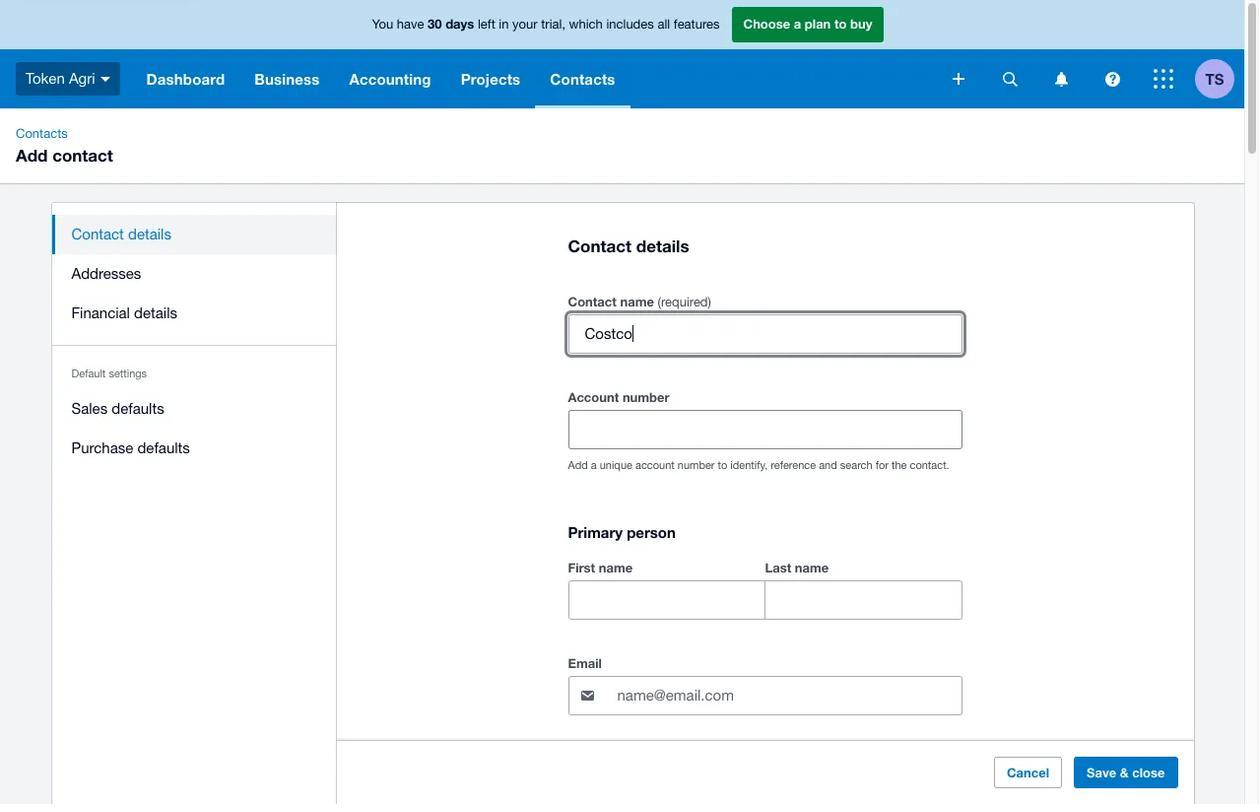 Task type: locate. For each thing, give the bounding box(es) containing it.
name for first
[[599, 560, 633, 576]]

email
[[568, 656, 602, 672]]

name for last
[[795, 560, 829, 576]]

a
[[794, 16, 802, 32], [591, 460, 597, 471]]

save & close
[[1087, 765, 1166, 781]]

ts button
[[1196, 49, 1245, 108]]

0 horizontal spatial add
[[16, 145, 48, 166]]

accounting
[[349, 70, 431, 88]]

1 horizontal spatial contacts
[[550, 70, 616, 88]]

identify,
[[731, 460, 768, 471]]

0 vertical spatial contacts
[[550, 70, 616, 88]]

contacts
[[550, 70, 616, 88], [16, 126, 68, 141]]

name right last
[[795, 560, 829, 576]]

0 vertical spatial to
[[835, 16, 847, 32]]

1 horizontal spatial add
[[568, 460, 588, 471]]

0 vertical spatial defaults
[[112, 400, 164, 417]]

contacts inside popup button
[[550, 70, 616, 88]]

buy
[[851, 16, 873, 32]]

name left (required)
[[620, 294, 654, 310]]

last
[[765, 560, 792, 576]]

a inside banner
[[794, 16, 802, 32]]

search
[[841, 460, 873, 471]]

contact.
[[910, 460, 950, 471]]

close
[[1133, 765, 1166, 781]]

1 vertical spatial add
[[568, 460, 588, 471]]

0 vertical spatial number
[[623, 390, 670, 405]]

add left unique on the bottom of the page
[[568, 460, 588, 471]]

First name field
[[569, 582, 764, 619]]

1 horizontal spatial svg image
[[1003, 71, 1018, 86]]

group
[[568, 556, 963, 620]]

details for contact details link
[[128, 226, 171, 242]]

menu containing contact details
[[52, 203, 337, 480]]

A business or person's name field
[[569, 316, 962, 353]]

details up "addresses"
[[128, 226, 171, 242]]

svg image
[[1003, 71, 1018, 86], [100, 77, 110, 82]]

contact up "addresses"
[[71, 226, 124, 242]]

banner containing ts
[[0, 0, 1245, 108]]

1 horizontal spatial to
[[835, 16, 847, 32]]

0 vertical spatial add
[[16, 145, 48, 166]]

1 vertical spatial to
[[718, 460, 728, 471]]

first name
[[568, 560, 633, 576]]

0 horizontal spatial to
[[718, 460, 728, 471]]

add a unique account number to identify, reference and search for the contact.
[[568, 460, 950, 471]]

name
[[620, 294, 654, 310], [599, 560, 633, 576], [795, 560, 829, 576]]

number
[[623, 390, 670, 405], [678, 460, 715, 471]]

addresses link
[[52, 254, 337, 294]]

a left unique on the bottom of the page
[[591, 460, 597, 471]]

1 vertical spatial defaults
[[137, 440, 190, 456]]

ts
[[1206, 69, 1225, 87]]

1 vertical spatial contacts
[[16, 126, 68, 141]]

you
[[372, 17, 393, 32]]

contact details up "addresses"
[[71, 226, 171, 242]]

all
[[658, 17, 670, 32]]

defaults for purchase defaults
[[137, 440, 190, 456]]

0 horizontal spatial svg image
[[100, 77, 110, 82]]

contacts up contact
[[16, 126, 68, 141]]

last name
[[765, 560, 829, 576]]

account
[[568, 390, 619, 405]]

0 horizontal spatial contact details
[[71, 226, 171, 242]]

addresses
[[71, 265, 141, 282]]

number right account at the bottom of the page
[[678, 460, 715, 471]]

purchase defaults
[[71, 440, 190, 456]]

sales
[[71, 400, 108, 417]]

add
[[16, 145, 48, 166], [568, 460, 588, 471]]

1 vertical spatial number
[[678, 460, 715, 471]]

1 horizontal spatial number
[[678, 460, 715, 471]]

to
[[835, 16, 847, 32], [718, 460, 728, 471]]

0 horizontal spatial contacts
[[16, 126, 68, 141]]

cancel
[[1007, 765, 1050, 781]]

contacts inside contacts add contact
[[16, 126, 68, 141]]

account
[[636, 460, 675, 471]]

contact
[[71, 226, 124, 242], [568, 236, 632, 256], [568, 294, 617, 310]]

svg image
[[1154, 69, 1174, 89], [1055, 71, 1068, 86], [1106, 71, 1120, 86], [953, 73, 965, 85]]

token
[[26, 70, 65, 86]]

financial
[[71, 305, 130, 321]]

to left identify,
[[718, 460, 728, 471]]

group containing first name
[[568, 556, 963, 620]]

purchase defaults link
[[52, 429, 337, 468]]

contacts down which
[[550, 70, 616, 88]]

defaults down settings
[[112, 400, 164, 417]]

contact details up contact name (required) at the top of page
[[568, 236, 690, 256]]

name right first
[[599, 560, 633, 576]]

a for add
[[591, 460, 597, 471]]

(required)
[[658, 295, 712, 310]]

contact left (required)
[[568, 294, 617, 310]]

Email text field
[[616, 677, 962, 715]]

left
[[478, 17, 496, 32]]

30
[[428, 16, 442, 32]]

defaults down sales defaults link
[[137, 440, 190, 456]]

person
[[627, 524, 676, 541]]

contact details
[[71, 226, 171, 242], [568, 236, 690, 256]]

to inside banner
[[835, 16, 847, 32]]

contacts button
[[536, 49, 630, 108]]

0 vertical spatial a
[[794, 16, 802, 32]]

details up (required)
[[637, 236, 690, 256]]

1 horizontal spatial contact details
[[568, 236, 690, 256]]

1 vertical spatial a
[[591, 460, 597, 471]]

for
[[876, 460, 889, 471]]

to left buy
[[835, 16, 847, 32]]

contacts for contacts
[[550, 70, 616, 88]]

details down addresses link
[[134, 305, 177, 321]]

details for 'financial details' link
[[134, 305, 177, 321]]

number right account
[[623, 390, 670, 405]]

a left plan
[[794, 16, 802, 32]]

1 horizontal spatial a
[[794, 16, 802, 32]]

default settings
[[71, 368, 147, 380]]

trial,
[[541, 17, 566, 32]]

details
[[128, 226, 171, 242], [637, 236, 690, 256], [134, 305, 177, 321]]

financial details
[[71, 305, 177, 321]]

token agri
[[26, 70, 95, 86]]

0 horizontal spatial a
[[591, 460, 597, 471]]

defaults
[[112, 400, 164, 417], [137, 440, 190, 456]]

menu
[[52, 203, 337, 480]]

Account number field
[[569, 411, 962, 449]]

banner
[[0, 0, 1245, 108]]

add down contacts link
[[16, 145, 48, 166]]

reference
[[771, 460, 816, 471]]

which
[[569, 17, 603, 32]]



Task type: describe. For each thing, give the bounding box(es) containing it.
includes
[[607, 17, 654, 32]]

contacts link
[[8, 124, 76, 144]]

0 horizontal spatial number
[[623, 390, 670, 405]]

name for contact
[[620, 294, 654, 310]]

your
[[513, 17, 538, 32]]

account number
[[568, 390, 670, 405]]

sales defaults link
[[52, 389, 337, 429]]

contact name (required)
[[568, 294, 712, 310]]

sales defaults
[[71, 400, 164, 417]]

projects
[[461, 70, 521, 88]]

save & close button
[[1074, 757, 1178, 789]]

dashboard
[[146, 70, 225, 88]]

add inside contacts add contact
[[16, 145, 48, 166]]

financial details link
[[52, 294, 337, 333]]

choose a plan to buy
[[744, 16, 873, 32]]

projects button
[[446, 49, 536, 108]]

contact details link
[[52, 215, 337, 254]]

token agri button
[[0, 49, 132, 108]]

svg image inside 'token agri' popup button
[[100, 77, 110, 82]]

defaults for sales defaults
[[112, 400, 164, 417]]

settings
[[109, 368, 147, 380]]

unique
[[600, 460, 633, 471]]

contacts add contact
[[16, 126, 113, 166]]

agri
[[69, 70, 95, 86]]

dashboard link
[[132, 49, 240, 108]]

&
[[1121, 765, 1129, 781]]

contact
[[52, 145, 113, 166]]

contacts for contacts add contact
[[16, 126, 68, 141]]

a for choose
[[794, 16, 802, 32]]

purchase
[[71, 440, 133, 456]]

and
[[819, 460, 838, 471]]

business button
[[240, 49, 335, 108]]

days
[[446, 16, 474, 32]]

first
[[568, 560, 596, 576]]

Last name field
[[765, 582, 962, 619]]

plan
[[805, 16, 831, 32]]

primary
[[568, 524, 623, 541]]

features
[[674, 17, 720, 32]]

you have 30 days left in your trial, which includes all features
[[372, 16, 720, 32]]

contact up contact name (required) at the top of page
[[568, 236, 632, 256]]

accounting button
[[335, 49, 446, 108]]

save
[[1087, 765, 1117, 781]]

choose
[[744, 16, 791, 32]]

business
[[255, 70, 320, 88]]

primary person
[[568, 524, 676, 541]]

default
[[71, 368, 106, 380]]

have
[[397, 17, 424, 32]]

cancel button
[[995, 757, 1063, 789]]

in
[[499, 17, 509, 32]]

the
[[892, 460, 907, 471]]



Task type: vqa. For each thing, say whether or not it's contained in the screenshot.
the bottommost To
yes



